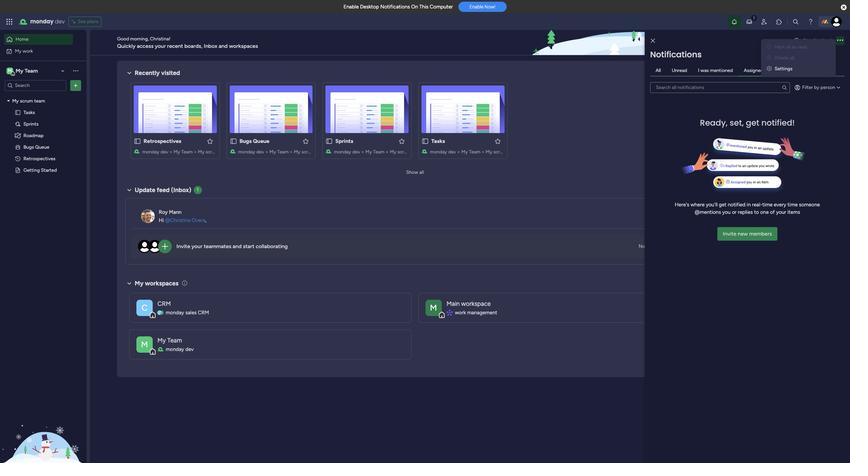 Task type: describe. For each thing, give the bounding box(es) containing it.
read
[[798, 44, 807, 50]]

search
[[801, 39, 818, 46]]

v2 mark as read image
[[767, 44, 772, 50]]

no
[[639, 243, 645, 249]]

made
[[741, 221, 755, 228]]

Search all notifications search field
[[650, 82, 790, 93]]

morning,
[[130, 36, 149, 42]]

options image
[[837, 38, 844, 43]]

monday dev > my team > my scrum team for sprints
[[334, 149, 423, 155]]

all for show
[[419, 169, 424, 175]]

workspace image for my team
[[136, 336, 153, 353]]

team for retrospectives
[[181, 149, 193, 155]]

team for bugs queue
[[316, 149, 327, 155]]

mark
[[775, 44, 785, 50]]

check circle image
[[732, 77, 736, 82]]

main workspace
[[447, 300, 491, 307]]

add to favorites image
[[399, 138, 405, 144]]

1 vertical spatial crm
[[198, 309, 209, 316]]

explore templates button
[[725, 233, 819, 246]]

none search field inside dialog
[[650, 82, 790, 93]]

dapulse admin menu image
[[767, 66, 772, 72]]

Search in workspace field
[[14, 81, 57, 89]]

update feed (inbox)
[[135, 186, 191, 194]]

recent
[[167, 43, 183, 49]]

0 vertical spatial profile
[[774, 65, 792, 73]]

help image
[[808, 18, 814, 25]]

assigned to me
[[744, 67, 777, 73]]

@mentions
[[695, 209, 721, 215]]

complete profile link
[[738, 111, 823, 118]]

boards,
[[184, 43, 203, 49]]

0 horizontal spatial queue
[[35, 144, 49, 150]]

getting started
[[23, 167, 57, 173]]

started
[[41, 167, 57, 173]]

your inside good morning, christina! quickly access your recent boards, inbox and workspaces
[[155, 43, 166, 49]]

your inside boost your workflow in minutes with ready-made templates
[[741, 213, 752, 220]]

invite for invite new members
[[723, 230, 737, 237]]

quickly
[[117, 43, 136, 49]]

setup
[[738, 77, 752, 83]]

notifications image
[[731, 18, 738, 25]]

install our mobile app link
[[732, 119, 823, 127]]

1 vertical spatial notifications
[[650, 49, 702, 60]]

0 vertical spatial workspace image
[[6, 67, 13, 75]]

enable now!
[[470, 4, 496, 10]]

templates inside button
[[770, 236, 794, 243]]

delete all menu item
[[767, 54, 831, 62]]

your
[[760, 65, 773, 73]]

team inside list box
[[34, 98, 45, 104]]

dev for sprints
[[352, 149, 360, 155]]

2 > from the left
[[194, 149, 197, 155]]

unread
[[672, 67, 687, 73]]

person
[[821, 84, 835, 90]]

my scrum team
[[12, 98, 45, 104]]

notifications for enable desktop notifications
[[775, 94, 805, 100]]

to inside here's where you'll get notified in real-time every time someone @mentions you or replies to one of your items
[[754, 209, 759, 215]]

templates inside boost your workflow in minutes with ready-made templates
[[756, 221, 780, 228]]

get inside here's where you'll get notified in real-time every time someone @mentions you or replies to one of your items
[[719, 201, 727, 208]]

where
[[691, 201, 705, 208]]

bugs inside the quick search results list box
[[240, 138, 252, 144]]

scrum for retrospectives
[[206, 149, 219, 155]]

items
[[788, 209, 800, 215]]

show all
[[406, 169, 424, 175]]

1
[[197, 187, 199, 193]]

work inside button
[[23, 48, 33, 54]]

monday dev > my team > my scrum team for retrospectives
[[142, 149, 231, 155]]

circle o image
[[732, 121, 736, 126]]

1 > from the left
[[169, 149, 172, 155]]

my workspaces
[[135, 280, 178, 287]]

mark all as read
[[775, 44, 807, 50]]

sales
[[185, 309, 197, 316]]

1 vertical spatial lottie animation image
[[0, 394, 87, 463]]

i
[[698, 67, 700, 73]]

close my workspaces image
[[125, 279, 133, 287]]

(inbox)
[[171, 186, 191, 194]]

plans
[[87, 19, 98, 24]]

close recently visited image
[[125, 69, 133, 77]]

getting
[[23, 167, 40, 173]]

1 vertical spatial workspace image
[[426, 300, 442, 316]]

collaborating
[[256, 243, 288, 250]]

workspaces inside good morning, christina! quickly access your recent boards, inbox and workspaces
[[229, 43, 258, 49]]

2 time from the left
[[788, 201, 798, 208]]

my inside the workspace selection element
[[16, 67, 23, 74]]

access
[[137, 43, 154, 49]]

quick search button
[[774, 36, 823, 49]]

invite new members
[[723, 230, 772, 237]]

sprints inside list box
[[23, 121, 39, 127]]

every
[[774, 201, 787, 208]]

desktop for enable desktop notifications
[[755, 94, 774, 100]]

1 vertical spatial retrospectives
[[23, 156, 55, 161]]

8 > from the left
[[482, 149, 485, 155]]

this
[[419, 4, 429, 10]]

add to favorites image for tasks
[[494, 138, 501, 144]]

show all button
[[404, 167, 427, 178]]

ready, set, get notified!
[[700, 117, 795, 128]]

workspace options image
[[72, 67, 79, 74]]

install
[[738, 120, 752, 126]]

feedback inside button
[[814, 38, 833, 43]]

my work button
[[4, 46, 73, 57]]

6 > from the left
[[386, 149, 389, 155]]

dev for tasks
[[448, 149, 456, 155]]

1 horizontal spatial work
[[455, 309, 466, 316]]

setup account link
[[732, 76, 823, 84]]

team for sprints
[[412, 149, 423, 155]]

roy mann
[[159, 209, 182, 215]]

team for retrospectives
[[220, 149, 231, 155]]

give feedback button
[[790, 35, 836, 46]]

replies
[[738, 209, 753, 215]]

set,
[[730, 117, 744, 128]]

enable for enable desktop notifications
[[738, 94, 754, 100]]

retrospectives inside the quick search results list box
[[144, 138, 181, 144]]

4 > from the left
[[290, 149, 293, 155]]

0 horizontal spatial give feedback
[[735, 39, 768, 46]]

0 horizontal spatial give
[[735, 39, 745, 46]]

all
[[656, 67, 661, 73]]

our
[[753, 120, 761, 126]]

someone
[[799, 201, 820, 208]]

invite your teammates and start collaborating
[[177, 243, 288, 250]]

work management
[[455, 309, 497, 316]]

add to favorites image for retrospectives
[[207, 138, 213, 144]]

0 horizontal spatial lottie animation element
[[0, 394, 87, 463]]

team inside the workspace selection element
[[25, 67, 38, 74]]

my work
[[15, 48, 33, 54]]

update
[[135, 186, 155, 194]]

quick
[[785, 39, 800, 46]]

sprints inside the quick search results list box
[[335, 138, 353, 144]]

mobile
[[763, 120, 778, 126]]

me
[[770, 67, 777, 73]]

scrum for tasks
[[494, 149, 507, 155]]

complete for complete your profile
[[732, 65, 759, 73]]

christina!
[[150, 36, 170, 42]]

recently visited
[[135, 69, 180, 77]]

notified!
[[762, 117, 795, 128]]

home
[[16, 36, 29, 42]]

main
[[447, 300, 460, 307]]

dapulse close image
[[841, 4, 847, 11]]

monday dev > my team > my scrum team for tasks
[[430, 149, 519, 155]]

new
[[738, 230, 748, 237]]

0 horizontal spatial monday dev
[[30, 18, 65, 25]]

1 horizontal spatial monday dev
[[166, 346, 194, 352]]

now!
[[485, 4, 496, 10]]

1 vertical spatial workspaces
[[145, 280, 178, 287]]

options image
[[72, 82, 79, 89]]

of
[[770, 209, 775, 215]]

1 horizontal spatial lottie animation element
[[529, 30, 720, 56]]

team for sprints
[[373, 149, 385, 155]]

app
[[779, 120, 789, 126]]

ready-
[[725, 221, 741, 228]]

members
[[749, 230, 772, 237]]

recently
[[135, 69, 160, 77]]

queue inside the quick search results list box
[[253, 138, 270, 144]]

list box containing my scrum team
[[0, 94, 87, 267]]

boost your workflow in minutes with ready-made templates
[[725, 213, 814, 228]]

no thanks
[[639, 243, 660, 249]]

assigned
[[744, 67, 764, 73]]

boost
[[725, 213, 740, 220]]



Task type: vqa. For each thing, say whether or not it's contained in the screenshot.
Back
no



Task type: locate. For each thing, give the bounding box(es) containing it.
1 horizontal spatial feedback
[[814, 38, 833, 43]]

0 vertical spatial m
[[8, 68, 12, 73]]

filter
[[802, 84, 813, 90]]

templates
[[756, 221, 780, 228], [770, 236, 794, 243]]

3 > from the left
[[265, 149, 268, 155]]

scrum for bugs queue
[[302, 149, 315, 155]]

roadmap
[[23, 133, 44, 138]]

complete inside 'complete profile' link
[[738, 111, 761, 117]]

invite new members button
[[718, 227, 778, 240]]

desktop
[[360, 4, 379, 10], [755, 94, 774, 100]]

all right delete
[[790, 55, 795, 61]]

0 horizontal spatial lottie animation image
[[0, 394, 87, 463]]

1 horizontal spatial enable
[[470, 4, 484, 10]]

workspace image
[[6, 67, 13, 75], [426, 300, 442, 316]]

0 vertical spatial complete
[[732, 65, 759, 73]]

and
[[219, 43, 228, 49], [233, 243, 242, 250]]

in
[[747, 201, 751, 208], [777, 213, 781, 220]]

0 horizontal spatial retrospectives
[[23, 156, 55, 161]]

2 monday dev > my team > my scrum team from the left
[[238, 149, 327, 155]]

1 image
[[751, 14, 757, 22]]

workspace image left main
[[426, 300, 442, 316]]

team for tasks
[[469, 149, 481, 155]]

account
[[753, 77, 773, 83]]

in inside here's where you'll get notified in real-time every time someone @mentions you or replies to one of your items
[[747, 201, 751, 208]]

workspaces right inbox
[[229, 43, 258, 49]]

1 horizontal spatial my team
[[158, 337, 182, 344]]

0 horizontal spatial invite
[[177, 243, 190, 250]]

my
[[15, 48, 21, 54], [16, 67, 23, 74], [12, 98, 19, 104], [174, 149, 180, 155], [198, 149, 205, 155], [270, 149, 276, 155], [294, 149, 300, 155], [366, 149, 372, 155], [390, 149, 396, 155], [461, 149, 468, 155], [486, 149, 492, 155], [135, 280, 144, 287], [158, 337, 166, 344]]

0 vertical spatial desktop
[[360, 4, 379, 10]]

enable for enable now!
[[470, 4, 484, 10]]

0 vertical spatial my team
[[16, 67, 38, 74]]

your inside here's where you'll get notified in real-time every time someone @mentions you or replies to one of your items
[[776, 209, 786, 215]]

give feedback inside button
[[803, 38, 833, 43]]

delete
[[775, 55, 789, 61]]

0 horizontal spatial m
[[8, 68, 12, 73]]

all for delete
[[790, 55, 795, 61]]

caret down image
[[7, 98, 10, 103]]

complete your profile
[[732, 65, 792, 73]]

or
[[732, 209, 737, 215]]

1 vertical spatial desktop
[[755, 94, 774, 100]]

to left me in the top right of the page
[[765, 67, 769, 73]]

notifications down search 'icon' at top
[[775, 94, 805, 100]]

thanks
[[646, 243, 660, 249]]

see
[[78, 19, 86, 24]]

0 horizontal spatial add to favorites image
[[207, 138, 213, 144]]

1 horizontal spatial and
[[233, 243, 242, 250]]

scrum for sprints
[[398, 149, 411, 155]]

1 horizontal spatial give
[[803, 38, 812, 43]]

0 horizontal spatial enable
[[344, 4, 359, 10]]

option
[[0, 95, 87, 96]]

profile
[[774, 65, 792, 73], [762, 111, 777, 117]]

0 vertical spatial work
[[23, 48, 33, 54]]

management
[[467, 309, 497, 316]]

enable desktop notifications on this computer
[[344, 4, 453, 10]]

team for tasks
[[508, 149, 519, 155]]

1 monday dev > my team > my scrum team from the left
[[142, 149, 231, 155]]

in right of
[[777, 213, 781, 220]]

lottie animation element
[[529, 30, 720, 56], [0, 394, 87, 463]]

desktop for enable desktop notifications on this computer
[[360, 4, 379, 10]]

explore
[[750, 236, 768, 243]]

your down every
[[776, 209, 786, 215]]

to
[[765, 67, 769, 73], [754, 209, 759, 215]]

roy mann image
[[141, 209, 155, 223]]

templates right explore
[[770, 236, 794, 243]]

dev for retrospectives
[[161, 149, 168, 155]]

0 horizontal spatial bugs
[[23, 144, 34, 150]]

scrum
[[20, 98, 33, 104], [206, 149, 219, 155], [302, 149, 315, 155], [398, 149, 411, 155], [494, 149, 507, 155]]

1 vertical spatial and
[[233, 243, 242, 250]]

monday
[[30, 18, 53, 25], [142, 149, 159, 155], [238, 149, 255, 155], [334, 149, 351, 155], [430, 149, 447, 155], [166, 309, 184, 316], [166, 346, 184, 352]]

good morning, christina! quickly access your recent boards, inbox and workspaces
[[117, 36, 258, 49]]

1 vertical spatial tasks
[[431, 138, 445, 144]]

1 horizontal spatial crm
[[198, 309, 209, 316]]

1 horizontal spatial sprints
[[335, 138, 353, 144]]

my inside button
[[15, 48, 21, 54]]

roy
[[159, 209, 168, 215]]

0 vertical spatial in
[[747, 201, 751, 208]]

in up replies
[[747, 201, 751, 208]]

profile up mobile
[[762, 111, 777, 117]]

complete profile
[[738, 111, 777, 117]]

notifications up unread
[[650, 49, 702, 60]]

7 > from the left
[[457, 149, 460, 155]]

m for my team
[[141, 339, 148, 349]]

dev for bugs queue
[[256, 149, 264, 155]]

give
[[803, 38, 812, 43], [735, 39, 745, 46]]

complete up setup
[[732, 65, 759, 73]]

0 horizontal spatial desktop
[[360, 4, 379, 10]]

2 horizontal spatial notifications
[[775, 94, 805, 100]]

all inside button
[[419, 169, 424, 175]]

my team up search in workspace "field" at left top
[[16, 67, 38, 74]]

1 workspace image from the top
[[136, 300, 153, 316]]

quick search results list box
[[125, 77, 705, 167]]

templates image image
[[727, 160, 817, 207]]

0 vertical spatial and
[[219, 43, 228, 49]]

mark all as read menu item
[[767, 43, 831, 51]]

give feedback
[[803, 38, 833, 43], [735, 39, 768, 46]]

1 horizontal spatial add to favorites image
[[303, 138, 309, 144]]

0 horizontal spatial workspace image
[[6, 67, 13, 75]]

notifications for enable desktop notifications on this computer
[[380, 4, 410, 10]]

queue
[[253, 138, 270, 144], [35, 144, 49, 150]]

invite inside button
[[723, 230, 737, 237]]

1 horizontal spatial workspace image
[[426, 300, 442, 316]]

v2 delete line image
[[767, 55, 772, 61]]

1 vertical spatial profile
[[762, 111, 777, 117]]

None search field
[[650, 82, 790, 93]]

see plans
[[78, 19, 98, 24]]

bugs queue inside list box
[[23, 144, 49, 150]]

team for bugs queue
[[277, 149, 289, 155]]

dialog containing notifications
[[645, 30, 850, 463]]

1 vertical spatial all
[[790, 55, 795, 61]]

feed
[[157, 186, 170, 194]]

to down real-
[[754, 209, 759, 215]]

0 vertical spatial workspaces
[[229, 43, 258, 49]]

by
[[814, 84, 820, 90]]

1 vertical spatial in
[[777, 213, 781, 220]]

give feedback up read
[[803, 38, 833, 43]]

search everything image
[[793, 18, 799, 25]]

1 horizontal spatial in
[[777, 213, 781, 220]]

0 horizontal spatial to
[[754, 209, 759, 215]]

bugs inside list box
[[23, 144, 34, 150]]

all left as
[[786, 44, 791, 50]]

my team down monday sales crm
[[158, 337, 182, 344]]

tasks
[[23, 109, 35, 115], [431, 138, 445, 144]]

feedback up the v2 delete line image
[[746, 39, 768, 46]]

enable for enable desktop notifications on this computer
[[344, 4, 359, 10]]

feedback
[[814, 38, 833, 43], [746, 39, 768, 46]]

0 horizontal spatial bugs queue
[[23, 144, 49, 150]]

0 horizontal spatial tasks
[[23, 109, 35, 115]]

0 horizontal spatial notifications
[[380, 4, 410, 10]]

1 time from the left
[[763, 201, 773, 208]]

workspace image for crm
[[136, 300, 153, 316]]

crm
[[158, 300, 171, 307], [198, 309, 209, 316]]

1 vertical spatial invite
[[177, 243, 190, 250]]

tasks inside the quick search results list box
[[431, 138, 445, 144]]

complete for complete profile
[[738, 111, 761, 117]]

workspaces up c at the bottom of page
[[145, 280, 178, 287]]

give up read
[[803, 38, 812, 43]]

0 horizontal spatial feedback
[[746, 39, 768, 46]]

workspace selection element
[[6, 67, 39, 76]]

bugs
[[240, 138, 252, 144], [23, 144, 34, 150]]

one
[[760, 209, 769, 215]]

all right show on the top of the page
[[419, 169, 424, 175]]

team
[[25, 67, 38, 74], [181, 149, 193, 155], [277, 149, 289, 155], [373, 149, 385, 155], [469, 149, 481, 155], [167, 337, 182, 344]]

as
[[792, 44, 797, 50]]

workspace image containing m
[[136, 336, 153, 353]]

5 > from the left
[[361, 149, 364, 155]]

give inside button
[[803, 38, 812, 43]]

0 vertical spatial sprints
[[23, 121, 39, 127]]

1 add to favorites image from the left
[[207, 138, 213, 144]]

bugs queue inside the quick search results list box
[[240, 138, 270, 144]]

1 vertical spatial get
[[719, 201, 727, 208]]

workspaces
[[229, 43, 258, 49], [145, 280, 178, 287]]

show
[[406, 169, 418, 175]]

1 vertical spatial my team
[[158, 337, 182, 344]]

select product image
[[6, 18, 13, 25]]

public board image
[[15, 109, 21, 116], [134, 137, 141, 145], [230, 137, 237, 145], [326, 137, 333, 145], [422, 137, 429, 145], [15, 167, 21, 173]]

m inside the workspace selection element
[[8, 68, 12, 73]]

get
[[746, 117, 760, 128], [719, 201, 727, 208]]

inbox image
[[746, 18, 753, 25]]

0 vertical spatial to
[[765, 67, 769, 73]]

and right inbox
[[219, 43, 228, 49]]

1 horizontal spatial time
[[788, 201, 798, 208]]

3 monday dev > my team > my scrum team from the left
[[334, 149, 423, 155]]

0 vertical spatial templates
[[756, 221, 780, 228]]

1 vertical spatial complete
[[738, 111, 761, 117]]

0 vertical spatial tasks
[[23, 109, 35, 115]]

monday sales crm
[[166, 309, 209, 316]]

add to favorites image
[[207, 138, 213, 144], [303, 138, 309, 144], [494, 138, 501, 144]]

2 vertical spatial all
[[419, 169, 424, 175]]

workspace image
[[136, 300, 153, 316], [136, 336, 153, 353]]

1 horizontal spatial get
[[746, 117, 760, 128]]

your down christina! in the top of the page
[[155, 43, 166, 49]]

2 horizontal spatial m
[[430, 303, 437, 312]]

feedback left options icon
[[814, 38, 833, 43]]

0 horizontal spatial get
[[719, 201, 727, 208]]

2 vertical spatial notifications
[[775, 94, 805, 100]]

good
[[117, 36, 129, 42]]

m for main workspace
[[430, 303, 437, 312]]

0 vertical spatial monday dev
[[30, 18, 65, 25]]

explore templates
[[750, 236, 794, 243]]

4 monday dev > my team > my scrum team from the left
[[430, 149, 519, 155]]

invite members image
[[761, 18, 768, 25]]

all
[[786, 44, 791, 50], [790, 55, 795, 61], [419, 169, 424, 175]]

all for mark
[[786, 44, 791, 50]]

1 vertical spatial templates
[[770, 236, 794, 243]]

1 horizontal spatial to
[[765, 67, 769, 73]]

1 horizontal spatial queue
[[253, 138, 270, 144]]

work
[[23, 48, 33, 54], [455, 309, 466, 316]]

workspace image up caret down icon in the top of the page
[[6, 67, 13, 75]]

my team inside the workspace selection element
[[16, 67, 38, 74]]

>
[[169, 149, 172, 155], [194, 149, 197, 155], [265, 149, 268, 155], [290, 149, 293, 155], [361, 149, 364, 155], [386, 149, 389, 155], [457, 149, 460, 155], [482, 149, 485, 155]]

0 vertical spatial invite
[[723, 230, 737, 237]]

1 vertical spatial sprints
[[335, 138, 353, 144]]

1 vertical spatial to
[[754, 209, 759, 215]]

time up one
[[763, 201, 773, 208]]

1 horizontal spatial give feedback
[[803, 38, 833, 43]]

no thanks button
[[636, 241, 663, 252]]

1 horizontal spatial bugs
[[240, 138, 252, 144]]

0 horizontal spatial workspaces
[[145, 280, 178, 287]]

0 horizontal spatial work
[[23, 48, 33, 54]]

0 vertical spatial lottie animation element
[[529, 30, 720, 56]]

work down main
[[455, 309, 466, 316]]

settings
[[775, 66, 793, 72]]

lottie animation image
[[529, 30, 720, 56], [0, 394, 87, 463]]

1 horizontal spatial lottie animation image
[[529, 30, 720, 56]]

0 horizontal spatial my team
[[16, 67, 38, 74]]

monday dev > my team > my scrum team for bugs queue
[[238, 149, 327, 155]]

notifications left on
[[380, 4, 410, 10]]

3 add to favorites image from the left
[[494, 138, 501, 144]]

notifications inside enable desktop notifications link
[[775, 94, 805, 100]]

give down notifications image
[[735, 39, 745, 46]]

0 horizontal spatial time
[[763, 201, 773, 208]]

1 horizontal spatial retrospectives
[[144, 138, 181, 144]]

your up "made"
[[741, 213, 752, 220]]

was
[[701, 67, 709, 73]]

team
[[34, 98, 45, 104], [220, 149, 231, 155], [316, 149, 327, 155], [412, 149, 423, 155], [508, 149, 519, 155]]

i was mentioned
[[698, 67, 733, 73]]

add to favorites image for bugs queue
[[303, 138, 309, 144]]

and inside good morning, christina! quickly access your recent boards, inbox and workspaces
[[219, 43, 228, 49]]

workflow
[[753, 213, 775, 220]]

time up items
[[788, 201, 798, 208]]

workspace image containing c
[[136, 300, 153, 316]]

your left teammates
[[192, 243, 203, 250]]

1 horizontal spatial m
[[141, 339, 148, 349]]

1 horizontal spatial workspaces
[[229, 43, 258, 49]]

mentioned
[[710, 67, 733, 73]]

and left start
[[233, 243, 242, 250]]

enable inside button
[[470, 4, 484, 10]]

enable
[[344, 4, 359, 10], [470, 4, 484, 10], [738, 94, 754, 100]]

0 vertical spatial workspace image
[[136, 300, 153, 316]]

invite for invite your teammates and start collaborating
[[177, 243, 190, 250]]

0 vertical spatial notifications
[[380, 4, 410, 10]]

close update feed (inbox) image
[[125, 186, 133, 194]]

crm right the 'sales'
[[198, 309, 209, 316]]

1 horizontal spatial notifications
[[650, 49, 702, 60]]

search image
[[782, 85, 788, 90]]

2 horizontal spatial enable
[[738, 94, 754, 100]]

here's
[[675, 201, 689, 208]]

2 horizontal spatial add to favorites image
[[494, 138, 501, 144]]

notifications
[[380, 4, 410, 10], [650, 49, 702, 60], [775, 94, 805, 100]]

enable desktop notifications link
[[738, 93, 823, 101]]

2 add to favorites image from the left
[[303, 138, 309, 144]]

1 horizontal spatial tasks
[[431, 138, 445, 144]]

0 vertical spatial all
[[786, 44, 791, 50]]

give feedback down inbox icon
[[735, 39, 768, 46]]

visited
[[161, 69, 180, 77]]

real-
[[752, 201, 763, 208]]

0 vertical spatial crm
[[158, 300, 171, 307]]

apps image
[[776, 18, 783, 25]]

work down home
[[23, 48, 33, 54]]

dev
[[55, 18, 65, 25], [161, 149, 168, 155], [256, 149, 264, 155], [352, 149, 360, 155], [448, 149, 456, 155], [185, 346, 194, 352]]

start
[[243, 243, 254, 250]]

1 vertical spatial m
[[430, 303, 437, 312]]

dialog
[[645, 30, 850, 463]]

complete up install
[[738, 111, 761, 117]]

enable desktop notifications
[[738, 94, 805, 100]]

crm right c at the bottom of page
[[158, 300, 171, 307]]

here's where you'll get notified in real-time every time someone @mentions you or replies to one of your items
[[675, 201, 820, 215]]

0 vertical spatial lottie animation image
[[529, 30, 720, 56]]

install our mobile app
[[738, 120, 789, 126]]

2 vertical spatial m
[[141, 339, 148, 349]]

templates down workflow on the right top of page
[[756, 221, 780, 228]]

notified
[[728, 201, 746, 208]]

profile down delete
[[774, 65, 792, 73]]

0 horizontal spatial and
[[219, 43, 228, 49]]

monday dev
[[30, 18, 65, 25], [166, 346, 194, 352]]

computer
[[430, 4, 453, 10]]

v2 bolt switch image
[[780, 39, 784, 46]]

ready,
[[700, 117, 728, 128]]

2 workspace image from the top
[[136, 336, 153, 353]]

1 vertical spatial work
[[455, 309, 466, 316]]

1 vertical spatial monday dev
[[166, 346, 194, 352]]

list box
[[0, 94, 87, 267]]

christina overa image
[[831, 16, 842, 27]]

0 vertical spatial get
[[746, 117, 760, 128]]

1 horizontal spatial desktop
[[755, 94, 774, 100]]

in inside boost your workflow in minutes with ready-made templates
[[777, 213, 781, 220]]



